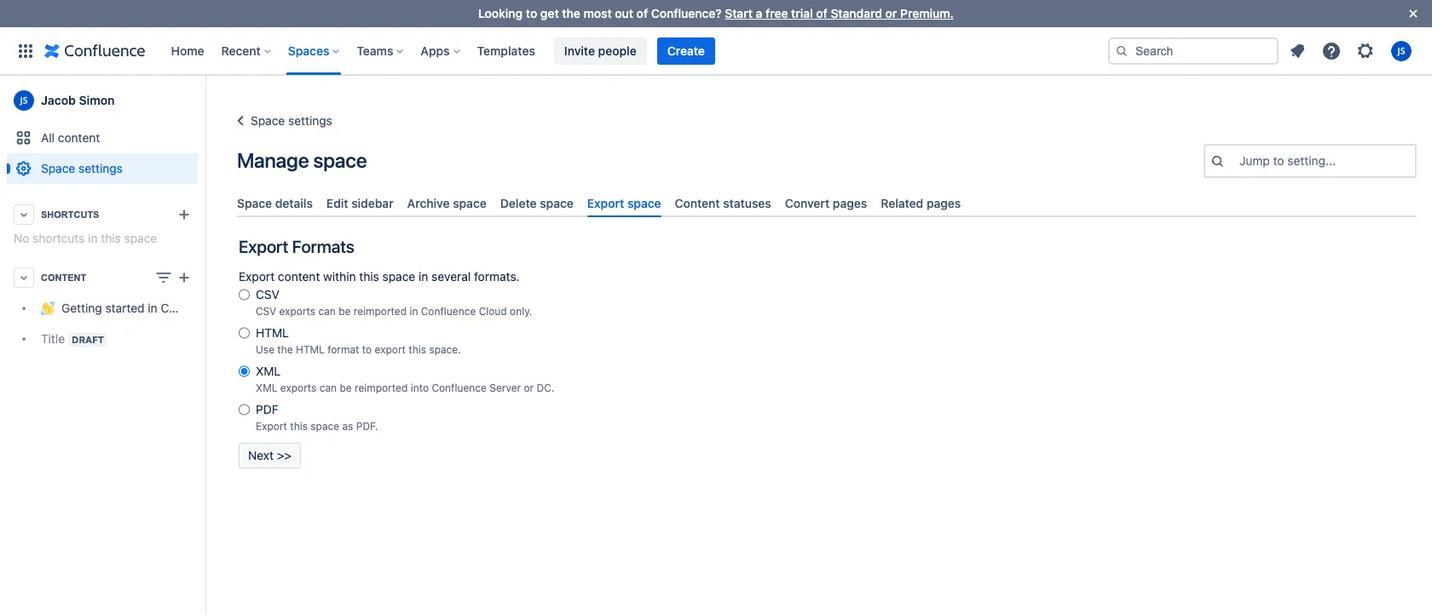 Task type: describe. For each thing, give the bounding box(es) containing it.
out
[[615, 6, 634, 20]]

1 csv from the top
[[256, 288, 280, 302]]

looking to get the most out of confluence? start a free trial of standard or premium.
[[478, 6, 954, 20]]

only.
[[510, 305, 532, 318]]

format
[[328, 344, 359, 357]]

1 vertical spatial space
[[41, 161, 75, 176]]

statuses
[[723, 196, 772, 211]]

this inside html use the html format to export this space.
[[409, 344, 426, 357]]

invite people button
[[554, 37, 647, 64]]

0 vertical spatial space settings
[[251, 113, 332, 128]]

content statuses
[[675, 196, 772, 211]]

export space link
[[581, 189, 668, 218]]

apps button
[[416, 37, 467, 64]]

0 vertical spatial space
[[251, 113, 285, 128]]

spaces button
[[283, 37, 347, 64]]

be for xml
[[340, 382, 352, 395]]

title
[[41, 332, 65, 346]]

people
[[598, 43, 637, 58]]

shortcuts
[[33, 231, 85, 246]]

home link
[[166, 37, 209, 64]]

1 horizontal spatial html
[[296, 344, 325, 357]]

can for csv
[[318, 305, 336, 318]]

export content within this space in several formats.
[[239, 270, 520, 284]]

home
[[171, 43, 204, 58]]

sidebar
[[352, 196, 394, 211]]

this right 'within'
[[359, 270, 379, 284]]

confluence inside "tree"
[[161, 301, 224, 316]]

formats.
[[474, 270, 520, 284]]

1 xml from the top
[[256, 364, 281, 379]]

tab list containing space details
[[230, 189, 1424, 218]]

can for xml
[[320, 382, 337, 395]]

Search field
[[1109, 37, 1279, 64]]

banner containing home
[[0, 27, 1433, 75]]

in down shortcuts dropdown button
[[88, 231, 98, 246]]

space inside the archive space link
[[453, 196, 487, 211]]

spaces
[[288, 43, 329, 58]]

related
[[881, 196, 924, 211]]

export for export space
[[587, 196, 624, 211]]

space details
[[237, 196, 313, 211]]

content for export
[[278, 270, 320, 284]]

convert pages
[[785, 196, 867, 211]]

title draft
[[41, 332, 104, 346]]

appswitcher icon image
[[15, 41, 36, 61]]

export inside pdf export this space as pdf.
[[256, 421, 287, 433]]

pages for related pages
[[927, 196, 961, 211]]

a
[[756, 6, 763, 20]]

notification icon image
[[1288, 41, 1308, 61]]

within
[[323, 270, 356, 284]]

collapse sidebar image
[[186, 84, 223, 118]]

archive space link
[[400, 189, 494, 218]]

setting...
[[1288, 153, 1336, 168]]

archive
[[407, 196, 450, 211]]

dc.
[[537, 382, 555, 395]]

confluence for xml
[[432, 382, 487, 395]]

csv csv exports can be reimported in confluence cloud only.
[[256, 288, 532, 318]]

jacob simon link
[[7, 84, 198, 118]]

edit
[[327, 196, 348, 211]]

search image
[[1115, 44, 1129, 58]]

get
[[541, 6, 559, 20]]

invite
[[564, 43, 595, 58]]

all content link
[[7, 123, 198, 153]]

export
[[375, 344, 406, 357]]

draft
[[72, 334, 104, 345]]

reimported for xml
[[355, 382, 408, 395]]

your profile and preferences image
[[1392, 41, 1412, 61]]

confluence?
[[651, 6, 722, 20]]

content for content
[[41, 273, 86, 283]]

space inside export space link
[[628, 196, 661, 211]]

pdf
[[256, 403, 279, 417]]

this inside pdf export this space as pdf.
[[290, 421, 308, 433]]

pages for convert pages
[[833, 196, 867, 211]]

getting
[[61, 301, 102, 316]]

related pages link
[[874, 189, 968, 218]]

invite people
[[564, 43, 637, 58]]

trial
[[791, 6, 813, 20]]

content for all
[[58, 130, 100, 145]]

delete
[[500, 196, 537, 211]]

to for get
[[526, 6, 537, 20]]

templates link
[[472, 37, 541, 64]]

jacob simon
[[41, 93, 115, 107]]

edit sidebar link
[[320, 189, 400, 218]]

delete space link
[[494, 189, 581, 218]]

2 xml from the top
[[256, 382, 278, 395]]

several
[[432, 270, 471, 284]]

content statuses link
[[668, 189, 778, 218]]

pdf.
[[356, 421, 378, 433]]

close image
[[1404, 3, 1424, 24]]

no shortcuts in this space
[[14, 231, 157, 246]]

recent button
[[216, 37, 278, 64]]

formats
[[292, 237, 354, 257]]

related pages
[[881, 196, 961, 211]]

1 horizontal spatial or
[[886, 6, 897, 20]]

teams
[[357, 43, 393, 58]]

most
[[584, 6, 612, 20]]

0 vertical spatial settings
[[288, 113, 332, 128]]

space up csv csv exports can be reimported in confluence cloud only.
[[383, 270, 416, 284]]

details
[[275, 196, 313, 211]]

space inside space element
[[124, 231, 157, 246]]



Task type: vqa. For each thing, say whether or not it's contained in the screenshot.
admin
no



Task type: locate. For each thing, give the bounding box(es) containing it.
content inside space element
[[58, 130, 100, 145]]

cloud
[[479, 305, 507, 318]]

1 horizontal spatial content
[[675, 196, 720, 211]]

shortcuts
[[41, 210, 99, 220]]

global element
[[10, 27, 1109, 75]]

0 horizontal spatial or
[[524, 382, 534, 395]]

0 horizontal spatial space settings link
[[7, 153, 198, 184]]

use
[[256, 344, 275, 357]]

content inside 'dropdown button'
[[41, 273, 86, 283]]

space right delete
[[540, 196, 574, 211]]

to
[[526, 6, 537, 20], [1274, 153, 1285, 168], [362, 344, 372, 357]]

space settings down "all content"
[[41, 161, 123, 176]]

the
[[562, 6, 581, 20], [277, 344, 293, 357]]

content down export formats
[[278, 270, 320, 284]]

None radio
[[239, 325, 250, 342], [239, 363, 250, 380], [239, 402, 250, 419], [239, 325, 250, 342], [239, 363, 250, 380], [239, 402, 250, 419]]

create a page image
[[174, 268, 194, 288]]

delete space
[[500, 196, 574, 211]]

1 vertical spatial csv
[[256, 305, 276, 318]]

be inside xml xml exports can be reimported into confluence server or dc.
[[340, 382, 352, 395]]

1 horizontal spatial content
[[278, 270, 320, 284]]

None radio
[[239, 287, 250, 304]]

1 vertical spatial reimported
[[355, 382, 408, 395]]

space details link
[[230, 189, 320, 218]]

1 horizontal spatial to
[[526, 6, 537, 20]]

to for setting...
[[1274, 153, 1285, 168]]

0 horizontal spatial settings
[[78, 161, 123, 176]]

into
[[411, 382, 429, 395]]

to left export
[[362, 344, 372, 357]]

of right trial
[[816, 6, 828, 20]]

content up getting
[[41, 273, 86, 283]]

create
[[667, 43, 705, 58]]

exports inside csv csv exports can be reimported in confluence cloud only.
[[279, 305, 316, 318]]

no
[[14, 231, 29, 246]]

reimported
[[354, 305, 407, 318], [355, 382, 408, 395]]

can down 'within'
[[318, 305, 336, 318]]

getting started in confluence link
[[7, 293, 224, 324]]

1 vertical spatial space settings link
[[7, 153, 198, 184]]

export right delete space
[[587, 196, 624, 211]]

in left several
[[419, 270, 428, 284]]

html
[[256, 326, 289, 340], [296, 344, 325, 357]]

html use the html format to export this space.
[[256, 326, 461, 357]]

looking
[[478, 6, 523, 20]]

settings up manage space
[[288, 113, 332, 128]]

0 vertical spatial can
[[318, 305, 336, 318]]

xml down use
[[256, 364, 281, 379]]

convert pages link
[[778, 189, 874, 218]]

space settings link down "all content"
[[7, 153, 198, 184]]

1 vertical spatial exports
[[280, 382, 317, 395]]

help icon image
[[1322, 41, 1342, 61]]

jump
[[1240, 153, 1270, 168]]

0 vertical spatial reimported
[[354, 305, 407, 318]]

1 vertical spatial be
[[340, 382, 352, 395]]

exports inside xml xml exports can be reimported into confluence server or dc.
[[280, 382, 317, 395]]

1 horizontal spatial space settings
[[251, 113, 332, 128]]

1 pages from the left
[[833, 196, 867, 211]]

jacob
[[41, 93, 76, 107]]

0 vertical spatial to
[[526, 6, 537, 20]]

exports down export formats
[[279, 305, 316, 318]]

2 horizontal spatial to
[[1274, 153, 1285, 168]]

0 vertical spatial or
[[886, 6, 897, 20]]

in right 'started'
[[148, 301, 157, 316]]

settings inside space element
[[78, 161, 123, 176]]

pages right convert at the top of the page
[[833, 196, 867, 211]]

1 vertical spatial or
[[524, 382, 534, 395]]

or inside xml xml exports can be reimported into confluence server or dc.
[[524, 382, 534, 395]]

jump to setting...
[[1240, 153, 1336, 168]]

manage
[[237, 148, 309, 172]]

be inside csv csv exports can be reimported in confluence cloud only.
[[339, 305, 351, 318]]

space up edit
[[313, 148, 367, 172]]

exports for xml
[[280, 382, 317, 395]]

can up pdf export this space as pdf.
[[320, 382, 337, 395]]

tab list
[[230, 189, 1424, 218]]

0 horizontal spatial the
[[277, 344, 293, 357]]

confluence down create a page 'icon'
[[161, 301, 224, 316]]

2 csv from the top
[[256, 305, 276, 318]]

pdf export this space as pdf.
[[256, 403, 378, 433]]

reimported left into
[[355, 382, 408, 395]]

1 horizontal spatial pages
[[927, 196, 961, 211]]

0 horizontal spatial html
[[256, 326, 289, 340]]

confluence image
[[44, 41, 145, 61], [44, 41, 145, 61]]

the inside html use the html format to export this space.
[[277, 344, 293, 357]]

confluence inside xml xml exports can be reimported into confluence server or dc.
[[432, 382, 487, 395]]

space settings link inside space element
[[7, 153, 198, 184]]

pages
[[833, 196, 867, 211], [927, 196, 961, 211]]

0 vertical spatial content
[[58, 130, 100, 145]]

0 vertical spatial xml
[[256, 364, 281, 379]]

0 vertical spatial content
[[675, 196, 720, 211]]

the right get at left
[[562, 6, 581, 20]]

banner
[[0, 27, 1433, 75]]

edit sidebar
[[327, 196, 394, 211]]

this left the as on the left bottom
[[290, 421, 308, 433]]

export down export formats
[[239, 270, 275, 284]]

exports
[[279, 305, 316, 318], [280, 382, 317, 395]]

in inside csv csv exports can be reimported in confluence cloud only.
[[410, 305, 418, 318]]

0 vertical spatial html
[[256, 326, 289, 340]]

html up use
[[256, 326, 289, 340]]

1 vertical spatial content
[[41, 273, 86, 283]]

space element
[[0, 75, 224, 615]]

exports for csv
[[279, 305, 316, 318]]

convert
[[785, 196, 830, 211]]

space inside pdf export this space as pdf.
[[311, 421, 339, 433]]

1 vertical spatial settings
[[78, 161, 123, 176]]

teams button
[[352, 37, 410, 64]]

in inside "tree"
[[148, 301, 157, 316]]

xml xml exports can be reimported into confluence server or dc.
[[256, 364, 555, 395]]

0 horizontal spatial of
[[637, 6, 648, 20]]

space settings link up manage
[[230, 111, 332, 131]]

settings icon image
[[1356, 41, 1376, 61]]

settings down all content link at left
[[78, 161, 123, 176]]

started
[[105, 301, 145, 316]]

0 horizontal spatial content
[[58, 130, 100, 145]]

None submit
[[239, 444, 301, 469]]

space up manage
[[251, 113, 285, 128]]

content for content statuses
[[675, 196, 720, 211]]

content right all
[[58, 130, 100, 145]]

export space
[[587, 196, 661, 211]]

space.
[[429, 344, 461, 357]]

manage space
[[237, 148, 367, 172]]

be for csv
[[339, 305, 351, 318]]

space inside delete space link
[[540, 196, 574, 211]]

reimported inside xml xml exports can be reimported into confluence server or dc.
[[355, 382, 408, 395]]

space left content statuses on the top
[[628, 196, 661, 211]]

confluence for csv
[[421, 305, 476, 318]]

confluence down several
[[421, 305, 476, 318]]

templates
[[477, 43, 535, 58]]

to inside html use the html format to export this space.
[[362, 344, 372, 357]]

content inside tab list
[[675, 196, 720, 211]]

0 horizontal spatial space settings
[[41, 161, 123, 176]]

getting started in confluence
[[61, 301, 224, 316]]

the right use
[[277, 344, 293, 357]]

export for export content within this space in several formats.
[[239, 270, 275, 284]]

this
[[101, 231, 121, 246], [359, 270, 379, 284], [409, 344, 426, 357], [290, 421, 308, 433]]

be up the as on the left bottom
[[340, 382, 352, 395]]

change view image
[[153, 268, 174, 288]]

premium.
[[900, 6, 954, 20]]

in
[[88, 231, 98, 246], [419, 270, 428, 284], [148, 301, 157, 316], [410, 305, 418, 318]]

be up html use the html format to export this space.
[[339, 305, 351, 318]]

1 horizontal spatial settings
[[288, 113, 332, 128]]

add shortcut image
[[174, 205, 194, 225]]

0 horizontal spatial content
[[41, 273, 86, 283]]

1 horizontal spatial the
[[562, 6, 581, 20]]

2 of from the left
[[816, 6, 828, 20]]

1 vertical spatial can
[[320, 382, 337, 395]]

tree containing getting started in confluence
[[7, 293, 224, 355]]

server
[[490, 382, 521, 395]]

this down shortcuts dropdown button
[[101, 231, 121, 246]]

this inside space element
[[101, 231, 121, 246]]

0 vertical spatial exports
[[279, 305, 316, 318]]

exports up pdf export this space as pdf.
[[280, 382, 317, 395]]

space right archive
[[453, 196, 487, 211]]

all content
[[41, 130, 100, 145]]

pages right related in the top right of the page
[[927, 196, 961, 211]]

0 horizontal spatial pages
[[833, 196, 867, 211]]

1 of from the left
[[637, 6, 648, 20]]

archive space
[[407, 196, 487, 211]]

can inside csv csv exports can be reimported in confluence cloud only.
[[318, 305, 336, 318]]

1 vertical spatial space settings
[[41, 161, 123, 176]]

xml
[[256, 364, 281, 379], [256, 382, 278, 395]]

export down pdf
[[256, 421, 287, 433]]

recent
[[221, 43, 261, 58]]

standard
[[831, 6, 883, 20]]

confluence
[[161, 301, 224, 316], [421, 305, 476, 318], [432, 382, 487, 395]]

1 vertical spatial content
[[278, 270, 320, 284]]

be
[[339, 305, 351, 318], [340, 382, 352, 395]]

space settings up manage space
[[251, 113, 332, 128]]

reimported inside csv csv exports can be reimported in confluence cloud only.
[[354, 305, 407, 318]]

simon
[[79, 93, 115, 107]]

content button
[[7, 263, 198, 293]]

can inside xml xml exports can be reimported into confluence server or dc.
[[320, 382, 337, 395]]

space
[[251, 113, 285, 128], [41, 161, 75, 176], [237, 196, 272, 211]]

confluence inside csv csv exports can be reimported in confluence cloud only.
[[421, 305, 476, 318]]

export formats
[[239, 237, 354, 257]]

or left dc.
[[524, 382, 534, 395]]

all
[[41, 130, 55, 145]]

space down all
[[41, 161, 75, 176]]

to left get at left
[[526, 6, 537, 20]]

export down space details 'link'
[[239, 237, 288, 257]]

space down shortcuts dropdown button
[[124, 231, 157, 246]]

space settings inside space element
[[41, 161, 123, 176]]

export
[[587, 196, 624, 211], [239, 237, 288, 257], [239, 270, 275, 284], [256, 421, 287, 433]]

Search settings text field
[[1240, 153, 1243, 170]]

1 horizontal spatial space settings link
[[230, 111, 332, 131]]

or
[[886, 6, 897, 20], [524, 382, 534, 395]]

apps
[[421, 43, 450, 58]]

in down export content within this space in several formats.
[[410, 305, 418, 318]]

content left statuses
[[675, 196, 720, 211]]

space
[[313, 148, 367, 172], [453, 196, 487, 211], [540, 196, 574, 211], [628, 196, 661, 211], [124, 231, 157, 246], [383, 270, 416, 284], [311, 421, 339, 433]]

free
[[766, 6, 788, 20]]

as
[[342, 421, 353, 433]]

space left details
[[237, 196, 272, 211]]

tree
[[7, 293, 224, 355]]

2 vertical spatial to
[[362, 344, 372, 357]]

2 vertical spatial space
[[237, 196, 272, 211]]

space inside 'link'
[[237, 196, 272, 211]]

1 horizontal spatial of
[[816, 6, 828, 20]]

reimported down export content within this space in several formats.
[[354, 305, 407, 318]]

0 vertical spatial the
[[562, 6, 581, 20]]

1 vertical spatial to
[[1274, 153, 1285, 168]]

content
[[58, 130, 100, 145], [278, 270, 320, 284]]

0 vertical spatial be
[[339, 305, 351, 318]]

confluence right into
[[432, 382, 487, 395]]

tree inside space element
[[7, 293, 224, 355]]

to right jump
[[1274, 153, 1285, 168]]

space left the as on the left bottom
[[311, 421, 339, 433]]

0 horizontal spatial to
[[362, 344, 372, 357]]

this right export
[[409, 344, 426, 357]]

reimported for csv
[[354, 305, 407, 318]]

space settings
[[251, 113, 332, 128], [41, 161, 123, 176]]

0 vertical spatial space settings link
[[230, 111, 332, 131]]

start a free trial of standard or premium. link
[[725, 6, 954, 20]]

2 pages from the left
[[927, 196, 961, 211]]

create link
[[657, 37, 715, 64]]

xml up pdf
[[256, 382, 278, 395]]

1 vertical spatial xml
[[256, 382, 278, 395]]

content
[[675, 196, 720, 211], [41, 273, 86, 283]]

of right out
[[637, 6, 648, 20]]

or right standard
[[886, 6, 897, 20]]

html left format
[[296, 344, 325, 357]]

export for export formats
[[239, 237, 288, 257]]

shortcuts button
[[7, 200, 198, 230]]

1 vertical spatial html
[[296, 344, 325, 357]]

1 vertical spatial the
[[277, 344, 293, 357]]

0 vertical spatial csv
[[256, 288, 280, 302]]



